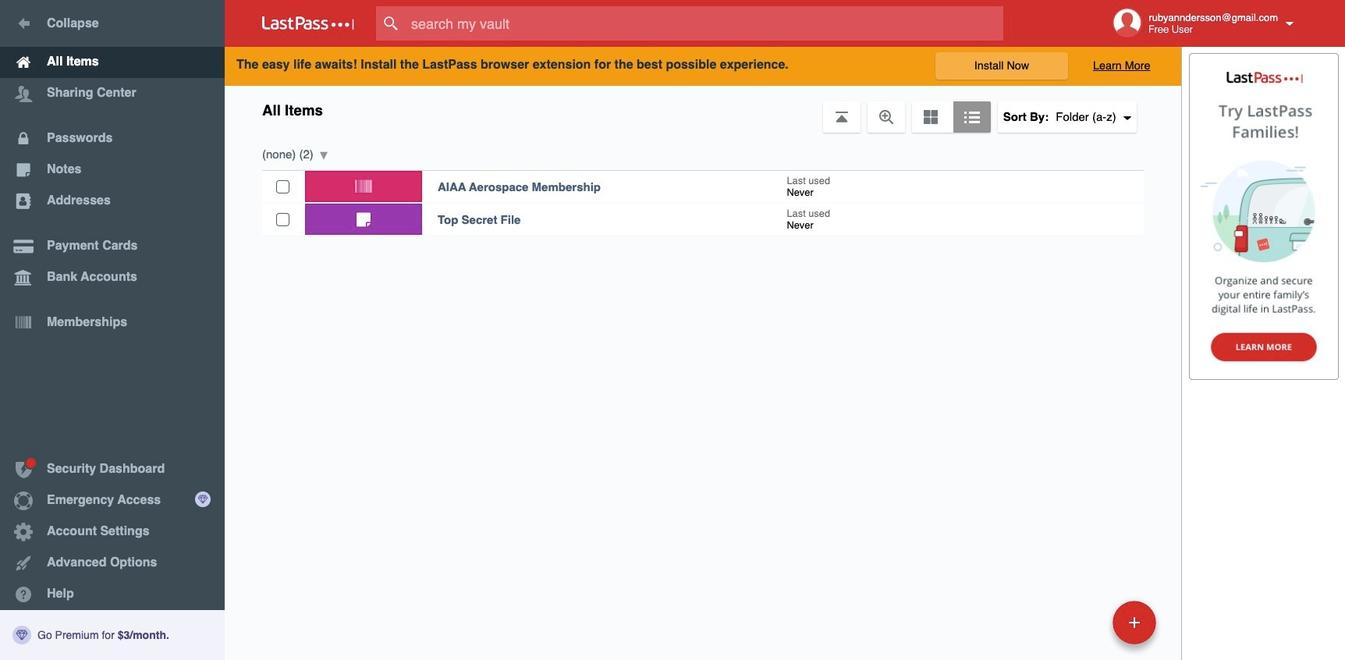 Task type: locate. For each thing, give the bounding box(es) containing it.
main navigation navigation
[[0, 0, 225, 660]]

Search search field
[[376, 6, 1034, 41]]

lastpass image
[[262, 16, 354, 30]]

search my vault text field
[[376, 6, 1034, 41]]

vault options navigation
[[225, 86, 1182, 133]]



Task type: describe. For each thing, give the bounding box(es) containing it.
new item navigation
[[1108, 596, 1166, 660]]

new item image
[[1130, 617, 1141, 628]]



Task type: vqa. For each thing, say whether or not it's contained in the screenshot.
New item navigation
yes



